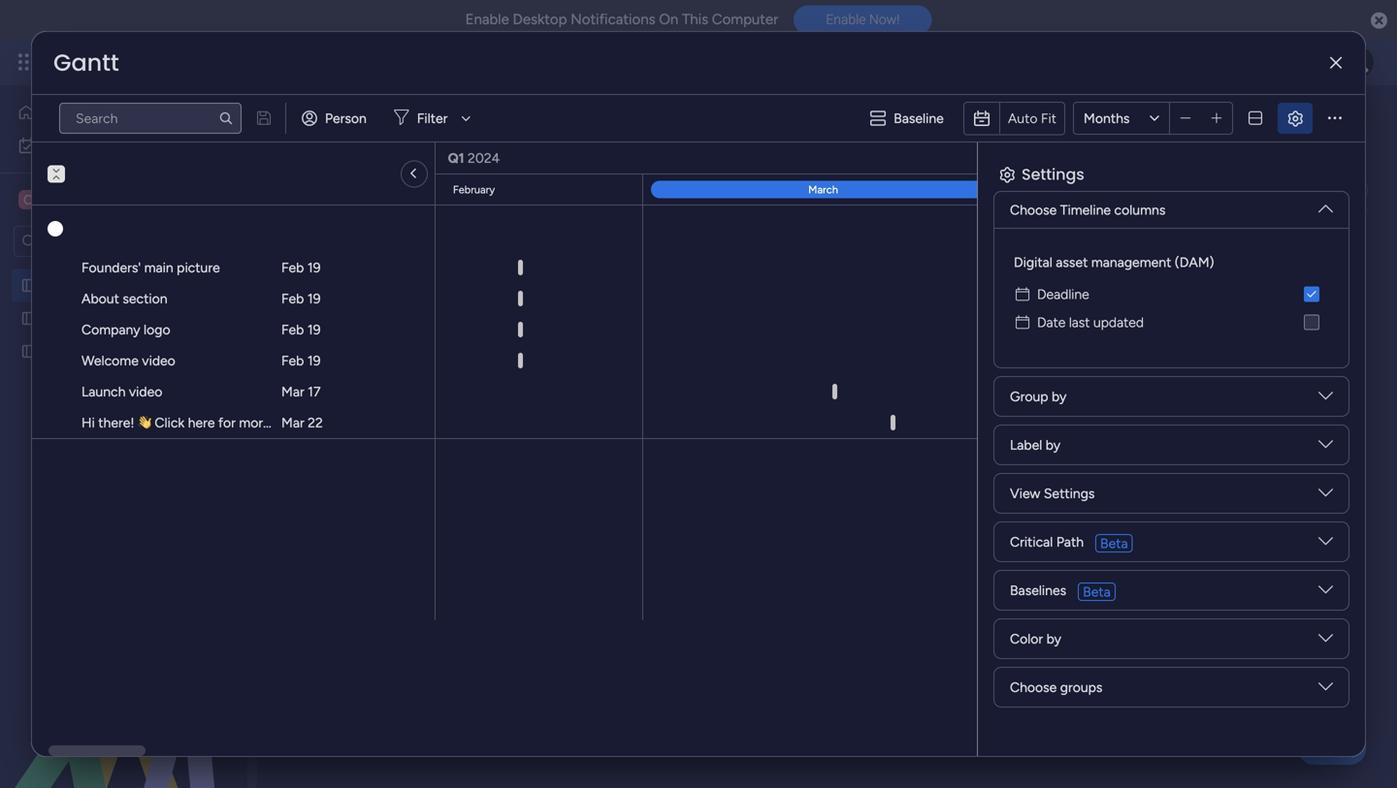 Task type: locate. For each thing, give the bounding box(es) containing it.
19 for company logo
[[307, 322, 321, 338]]

more right learn
[[334, 147, 365, 164]]

2 vertical spatial by
[[1047, 631, 1062, 648]]

None search field
[[59, 103, 242, 134]]

0 horizontal spatial (dam)
[[206, 278, 246, 294]]

2 dapulse dropdown down arrow image from the top
[[1319, 438, 1333, 459]]

1 dapulse dropdown down arrow image from the top
[[1319, 389, 1333, 411]]

list box
[[0, 265, 247, 630]]

4 feb from the top
[[281, 353, 304, 369]]

1 mar from the top
[[281, 384, 304, 400]]

more
[[334, 147, 365, 164], [239, 415, 271, 431]]

2 mar from the top
[[281, 415, 304, 431]]

1 vertical spatial digital asset management (dam)
[[1014, 254, 1215, 271]]

1 horizontal spatial more
[[334, 147, 365, 164]]

company logo
[[82, 322, 170, 338]]

digital up learn
[[295, 100, 392, 144]]

filter button
[[386, 103, 478, 134]]

video up 👋
[[129, 384, 162, 400]]

public board image for website homepage redesign
[[20, 343, 39, 361]]

creative down the v2 collapse up "icon"
[[45, 191, 105, 209]]

0 horizontal spatial more
[[239, 415, 271, 431]]

feb for founders' main picture
[[281, 260, 304, 276]]

choose for choose timeline columns
[[1010, 202, 1057, 218]]

group
[[1010, 389, 1049, 405]]

asset down founders'
[[88, 278, 120, 294]]

choose
[[1010, 202, 1057, 218], [1010, 680, 1057, 696]]

here
[[188, 415, 215, 431]]

creative assets
[[45, 191, 153, 209]]

video down logo
[[142, 353, 175, 369]]

1 19 from the top
[[307, 260, 321, 276]]

1 vertical spatial beta
[[1083, 584, 1111, 601]]

creative inside workspace selection element
[[45, 191, 105, 209]]

2 public board image from the top
[[20, 310, 39, 328]]

enable left now!
[[826, 11, 866, 27]]

1 vertical spatial settings
[[1044, 486, 1095, 502]]

2 feb 19 from the top
[[281, 291, 321, 307]]

on
[[659, 11, 679, 28]]

gantt
[[53, 47, 119, 79]]

0 horizontal spatial management
[[123, 278, 203, 294]]

0 vertical spatial dapulse dropdown down arrow image
[[1319, 389, 1333, 411]]

1 vertical spatial digital
[[1014, 254, 1053, 271]]

q1
[[448, 150, 464, 166]]

2 enable from the left
[[826, 11, 866, 27]]

view inside "button"
[[834, 182, 865, 198]]

digital asset management (dam) group
[[1010, 252, 1333, 337], [1010, 280, 1333, 337]]

2 horizontal spatial (dam)
[[1175, 254, 1215, 271]]

1 feb from the top
[[281, 260, 304, 276]]

1 digital asset management (dam) group from the top
[[1010, 252, 1333, 337]]

0 vertical spatial mar
[[281, 384, 304, 400]]

launch
[[82, 384, 126, 400]]

march
[[808, 183, 838, 197]]

updated
[[1094, 314, 1144, 331]]

click
[[155, 415, 185, 431]]

1 vertical spatial dapulse dropdown down arrow image
[[1319, 535, 1333, 557]]

1 horizontal spatial management
[[490, 100, 703, 144]]

asset up 'deadline'
[[1056, 254, 1088, 271]]

mar
[[281, 384, 304, 400], [281, 415, 304, 431]]

learn
[[297, 147, 331, 164]]

2 19 from the top
[[307, 291, 321, 307]]

3 19 from the top
[[307, 322, 321, 338]]

collapse board header image
[[1348, 182, 1363, 198]]

0 vertical spatial choose
[[1010, 202, 1057, 218]]

digital asset management (dam) up learn more about this package of templates here: https://youtu.be/9x6_kyyrn_e
[[295, 100, 809, 144]]

2 horizontal spatial digital asset management (dam)
[[1014, 254, 1215, 271]]

Digital asset management (DAM) field
[[290, 100, 814, 144]]

notifications
[[571, 11, 656, 28]]

deadline option
[[1010, 280, 1333, 309]]

picture
[[177, 260, 220, 276]]

view right 'files'
[[834, 182, 865, 198]]

management up deadline option
[[1092, 254, 1172, 271]]

public board image
[[20, 277, 39, 295], [20, 310, 39, 328], [20, 343, 39, 361]]

/
[[1306, 114, 1312, 131]]

1 vertical spatial asset
[[1056, 254, 1088, 271]]

choose left groups
[[1010, 680, 1057, 696]]

settings up the path
[[1044, 486, 1095, 502]]

assets
[[109, 191, 153, 209]]

mar left 22
[[281, 415, 304, 431]]

beta
[[1100, 536, 1128, 552], [1083, 584, 1111, 601]]

1 vertical spatial (dam)
[[1175, 254, 1215, 271]]

integrate button
[[1021, 170, 1209, 211]]

0 vertical spatial more
[[334, 147, 365, 164]]

add to favorites image
[[856, 112, 875, 131]]

1 choose from the top
[[1010, 202, 1057, 218]]

2 vertical spatial digital asset management (dam)
[[46, 278, 246, 294]]

templates
[[504, 147, 565, 164]]

1 enable from the left
[[465, 11, 509, 28]]

4 dapulse dropdown down arrow image from the top
[[1319, 583, 1333, 605]]

by right color
[[1047, 631, 1062, 648]]

2 digital asset management (dam) group from the top
[[1010, 280, 1333, 337]]

now!
[[869, 11, 900, 27]]

group by
[[1010, 389, 1067, 405]]

2 choose from the top
[[1010, 680, 1057, 696]]

hi there!   👋  click here for more information  →
[[82, 415, 361, 431]]

public board image left about
[[20, 277, 39, 295]]

3 dapulse dropdown down arrow image from the top
[[1319, 680, 1333, 702]]

learn more about this package of templates here: https://youtu.be/9x6_kyyrn_e button
[[294, 144, 859, 167]]

v2 collapse up image
[[48, 172, 65, 185]]

beta for baselines
[[1083, 584, 1111, 601]]

workload
[[454, 182, 511, 198]]

computer
[[712, 11, 778, 28]]

enable for enable now!
[[826, 11, 866, 27]]

beta right the path
[[1100, 536, 1128, 552]]

2 horizontal spatial digital
[[1014, 254, 1053, 271]]

0 vertical spatial creative
[[45, 191, 105, 209]]

view
[[834, 182, 865, 198], [1010, 486, 1041, 502]]

digital inside heading
[[1014, 254, 1053, 271]]

1 horizontal spatial (dam)
[[710, 100, 809, 144]]

mar 17
[[281, 384, 321, 400]]

mar for mar 17
[[281, 384, 304, 400]]

date last updated
[[1037, 314, 1144, 331]]

dapulse dropdown down arrow image for choose groups
[[1319, 680, 1333, 702]]

0 vertical spatial digital
[[295, 100, 392, 144]]

enable for enable desktop notifications on this computer
[[465, 11, 509, 28]]

1 vertical spatial choose
[[1010, 680, 1057, 696]]

label
[[1010, 437, 1043, 454]]

asset inside heading
[[1056, 254, 1088, 271]]

(dam) down picture
[[206, 278, 246, 294]]

digital up v2 calendar view small outline icon
[[1014, 254, 1053, 271]]

package
[[433, 147, 484, 164]]

for
[[218, 415, 236, 431]]

1 horizontal spatial digital asset management (dam)
[[295, 100, 809, 144]]

option
[[0, 268, 247, 272]]

choose timeline columns
[[1010, 202, 1166, 218]]

dapulse dropdown down arrow image
[[1319, 194, 1333, 216], [1319, 438, 1333, 459], [1319, 486, 1333, 508], [1319, 583, 1333, 605], [1319, 632, 1333, 654]]

0 vertical spatial video
[[142, 353, 175, 369]]

(dam) inside heading
[[1175, 254, 1215, 271]]

1 dapulse dropdown down arrow image from the top
[[1319, 194, 1333, 216]]

video
[[142, 353, 175, 369], [129, 384, 162, 400]]

1 vertical spatial creative
[[46, 311, 97, 327]]

dapulse dropdown down arrow image
[[1319, 389, 1333, 411], [1319, 535, 1333, 557], [1319, 680, 1333, 702]]

feb 19 for company logo
[[281, 322, 321, 338]]

help button
[[1299, 734, 1366, 766]]

0 vertical spatial (dam)
[[710, 100, 809, 144]]

list box containing digital asset management (dam)
[[0, 265, 247, 630]]

0 vertical spatial by
[[1052, 389, 1067, 405]]

asset up package
[[399, 100, 482, 144]]

1 horizontal spatial enable
[[826, 11, 866, 27]]

2 vertical spatial public board image
[[20, 343, 39, 361]]

more right the for
[[239, 415, 271, 431]]

founders'
[[82, 260, 141, 276]]

asset
[[399, 100, 482, 144], [1056, 254, 1088, 271], [88, 278, 120, 294]]

homepage
[[99, 344, 164, 360]]

3 dapulse dropdown down arrow image from the top
[[1319, 486, 1333, 508]]

0 vertical spatial public board image
[[20, 277, 39, 295]]

there!
[[98, 415, 134, 431]]

enable inside enable now! button
[[826, 11, 866, 27]]

0 vertical spatial management
[[490, 100, 703, 144]]

digital asset management (dam) group containing deadline
[[1010, 280, 1333, 337]]

creative for creative requests
[[46, 311, 97, 327]]

2 horizontal spatial management
[[1092, 254, 1172, 271]]

1 vertical spatial mar
[[281, 415, 304, 431]]

by right label
[[1046, 437, 1061, 454]]

label by
[[1010, 437, 1061, 454]]

22
[[308, 415, 323, 431]]

groups
[[1060, 680, 1103, 696]]

2 vertical spatial digital
[[46, 278, 84, 294]]

john smith image
[[1343, 47, 1374, 78]]

path
[[1057, 534, 1084, 551]]

3 public board image from the top
[[20, 343, 39, 361]]

baseline
[[894, 110, 944, 127]]

1 vertical spatial more
[[239, 415, 271, 431]]

company
[[82, 322, 140, 338]]

3 feb 19 from the top
[[281, 322, 321, 338]]

public board image left creative requests
[[20, 310, 39, 328]]

0 vertical spatial digital asset management (dam)
[[295, 100, 809, 144]]

settings up timeline
[[1022, 164, 1085, 185]]

workspace selection element
[[18, 188, 156, 212]]

beta down the path
[[1083, 584, 1111, 601]]

select product image
[[17, 52, 37, 72]]

digital
[[295, 100, 392, 144], [1014, 254, 1053, 271], [46, 278, 84, 294]]

0 vertical spatial beta
[[1100, 536, 1128, 552]]

3 feb from the top
[[281, 322, 304, 338]]

invite
[[1269, 114, 1303, 131]]

Gantt field
[[49, 47, 124, 79]]

management inside heading
[[1092, 254, 1172, 271]]

management down main
[[123, 278, 203, 294]]

(dam)
[[710, 100, 809, 144], [1175, 254, 1215, 271], [206, 278, 246, 294]]

2 vertical spatial management
[[123, 278, 203, 294]]

5 dapulse dropdown down arrow image from the top
[[1319, 632, 1333, 654]]

19 for welcome video
[[307, 353, 321, 369]]

this
[[407, 147, 430, 164]]

february
[[453, 183, 495, 197]]

1 vertical spatial management
[[1092, 254, 1172, 271]]

more inside button
[[334, 147, 365, 164]]

1 public board image from the top
[[20, 277, 39, 295]]

more dots image
[[1329, 111, 1342, 125]]

19
[[307, 260, 321, 276], [307, 291, 321, 307], [307, 322, 321, 338], [307, 353, 321, 369]]

online
[[701, 182, 740, 198]]

choose groups
[[1010, 680, 1103, 696]]

dapulse dropdown down arrow image for choose timeline columns
[[1319, 194, 1333, 216]]

launch video
[[82, 384, 162, 400]]

0 horizontal spatial view
[[834, 182, 865, 198]]

here:
[[568, 147, 598, 164]]

digital asset management (dam) down founders' main picture
[[46, 278, 246, 294]]

my work option
[[12, 130, 236, 161]]

1 feb 19 from the top
[[281, 260, 321, 276]]

website homepage redesign
[[46, 344, 219, 360]]

1 vertical spatial public board image
[[20, 310, 39, 328]]

auto fit button
[[1000, 103, 1065, 134]]

v2 collapse down image
[[48, 159, 65, 171]]

my work
[[45, 137, 96, 154]]

enable left desktop
[[465, 11, 509, 28]]

management up here:
[[490, 100, 703, 144]]

monday
[[86, 51, 153, 73]]

mar left 17
[[281, 384, 304, 400]]

0 horizontal spatial digital
[[46, 278, 84, 294]]

digital asset management (dam)
[[295, 100, 809, 144], [1014, 254, 1215, 271], [46, 278, 246, 294]]

0 horizontal spatial asset
[[88, 278, 120, 294]]

0 horizontal spatial enable
[[465, 11, 509, 28]]

1 vertical spatial view
[[1010, 486, 1041, 502]]

(dam) up deadline option
[[1175, 254, 1215, 271]]

2 vertical spatial dapulse dropdown down arrow image
[[1319, 680, 1333, 702]]

date
[[1037, 314, 1066, 331]]

team workload
[[418, 182, 511, 198]]

by for group by
[[1052, 389, 1067, 405]]

4 feb 19 from the top
[[281, 353, 321, 369]]

0 vertical spatial view
[[834, 182, 865, 198]]

digital up creative requests
[[46, 278, 84, 294]]

2024
[[468, 150, 500, 166]]

by right group
[[1052, 389, 1067, 405]]

information
[[274, 415, 344, 431]]

angle right image
[[412, 165, 416, 183]]

team workload button
[[403, 175, 525, 206]]

auto fit
[[1008, 110, 1057, 126]]

2 dapulse dropdown down arrow image from the top
[[1319, 535, 1333, 557]]

2 horizontal spatial asset
[[1056, 254, 1088, 271]]

settings
[[1022, 164, 1085, 185], [1044, 486, 1095, 502]]

view down label
[[1010, 486, 1041, 502]]

0 horizontal spatial digital asset management (dam)
[[46, 278, 246, 294]]

2 feb from the top
[[281, 291, 304, 307]]

0 vertical spatial asset
[[399, 100, 482, 144]]

workspace image
[[18, 189, 38, 211]]

creative up the website
[[46, 311, 97, 327]]

monday button
[[50, 37, 309, 87]]

dapulse x slim image
[[1330, 56, 1342, 70]]

4 19 from the top
[[307, 353, 321, 369]]

(dam) up docs
[[710, 100, 809, 144]]

dapulse dropdown down arrow image for view settings
[[1319, 486, 1333, 508]]

by
[[1052, 389, 1067, 405], [1046, 437, 1061, 454], [1047, 631, 1062, 648]]

1 vertical spatial by
[[1046, 437, 1061, 454]]

digital asset management (dam) down columns
[[1014, 254, 1215, 271]]

public board image left the website
[[20, 343, 39, 361]]

choose down integrate
[[1010, 202, 1057, 218]]

v2 calendar view small outline image
[[1016, 312, 1030, 333]]

fit
[[1041, 110, 1057, 126]]

1 vertical spatial video
[[129, 384, 162, 400]]

2 vertical spatial asset
[[88, 278, 120, 294]]



Task type: describe. For each thing, give the bounding box(es) containing it.
baselines
[[1010, 583, 1067, 599]]

choose for choose groups
[[1010, 680, 1057, 696]]

lottie animation image
[[0, 593, 247, 789]]

dapulse dropdown down arrow image for color by
[[1319, 632, 1333, 654]]

invite / 1
[[1269, 114, 1321, 131]]

v2 plus image
[[1212, 111, 1222, 125]]

1
[[1315, 114, 1321, 131]]

feb for company logo
[[281, 322, 304, 338]]

filter board by person image
[[631, 232, 662, 252]]

help
[[1315, 739, 1350, 759]]

critical path
[[1010, 534, 1084, 551]]

arrow down image
[[454, 107, 478, 130]]

person button
[[294, 103, 378, 134]]

team
[[418, 182, 450, 198]]

founders' main picture
[[82, 260, 220, 276]]

enable now! button
[[794, 5, 932, 34]]

by for color by
[[1047, 631, 1062, 648]]

dapulse dropdown down arrow image for group by
[[1319, 389, 1333, 411]]

welcome
[[82, 353, 139, 369]]

work
[[67, 137, 96, 154]]

view settings
[[1010, 486, 1095, 502]]

feb 19 for founders' main picture
[[281, 260, 321, 276]]

of
[[487, 147, 500, 164]]

this
[[682, 11, 708, 28]]

baseline button
[[863, 103, 956, 134]]

files
[[804, 182, 831, 198]]

19 for about section
[[307, 291, 321, 307]]

columns
[[1115, 202, 1166, 218]]

invite / 1 button
[[1233, 107, 1329, 138]]

my work link
[[12, 130, 236, 161]]

color
[[1010, 631, 1043, 648]]

home
[[43, 104, 80, 121]]

add view image
[[891, 183, 899, 197]]

collaborative whiteboard online docs
[[540, 182, 775, 198]]

dapulse close image
[[1371, 11, 1388, 31]]

files view
[[804, 182, 865, 198]]

activity
[[1141, 114, 1189, 131]]

by for label by
[[1046, 437, 1061, 454]]

color by
[[1010, 631, 1062, 648]]

docs
[[744, 182, 775, 198]]

whiteboard
[[624, 182, 695, 198]]

v2 calendar view small outline image
[[1016, 284, 1030, 305]]

activity button
[[1134, 107, 1226, 138]]

filter
[[417, 110, 448, 127]]

v2 split view image
[[1249, 111, 1263, 125]]

dapulse dropdown down arrow image for baselines
[[1319, 583, 1333, 605]]

logo
[[144, 322, 170, 338]]

1 horizontal spatial view
[[1010, 486, 1041, 502]]

deadline
[[1037, 286, 1089, 303]]

public board image for creative requests
[[20, 310, 39, 328]]

enable desktop notifications on this computer
[[465, 11, 778, 28]]

feb 19 for welcome video
[[281, 353, 321, 369]]

months
[[1084, 110, 1130, 127]]

mar for mar 22
[[281, 415, 304, 431]]

→
[[348, 415, 361, 431]]

public board image for digital asset management (dam)
[[20, 277, 39, 295]]

feb 19 for about section
[[281, 291, 321, 307]]

q1 2024
[[448, 150, 500, 166]]

Filter dashboard by text search field
[[59, 103, 242, 134]]

automate button
[[1216, 175, 1320, 206]]

redesign
[[167, 344, 219, 360]]

creative for creative assets
[[45, 191, 105, 209]]

date last updated option
[[1010, 309, 1333, 337]]

search image
[[218, 111, 234, 126]]

17
[[308, 384, 321, 400]]

1 horizontal spatial digital
[[295, 100, 392, 144]]

product
[[608, 269, 650, 283]]

about
[[369, 147, 404, 164]]

v2 minus image
[[1181, 111, 1191, 125]]

online docs button
[[687, 175, 789, 206]]

video for welcome video
[[142, 353, 175, 369]]

learn more about this package of templates here: https://youtu.be/9x6_kyyrn_e
[[297, 147, 788, 164]]

about section
[[82, 291, 167, 307]]

my
[[45, 137, 63, 154]]

video for launch video
[[129, 384, 162, 400]]

feb for about section
[[281, 291, 304, 307]]

mar 22
[[281, 415, 323, 431]]

home link
[[12, 97, 236, 128]]

home option
[[12, 97, 236, 128]]

integrate
[[1054, 182, 1110, 198]]

dapulse dropdown down arrow image for label by
[[1319, 438, 1333, 459]]

👋
[[138, 415, 151, 431]]

critical
[[1010, 534, 1053, 551]]

creative requests
[[46, 311, 153, 327]]

feb for welcome video
[[281, 353, 304, 369]]

last
[[1069, 314, 1090, 331]]

collaborative
[[540, 182, 621, 198]]

files view button
[[789, 175, 879, 206]]

19 for founders' main picture
[[307, 260, 321, 276]]

enable now!
[[826, 11, 900, 27]]

beta for critical path
[[1100, 536, 1128, 552]]

c
[[23, 192, 33, 208]]

collaborative whiteboard button
[[525, 175, 695, 206]]

hi
[[82, 415, 95, 431]]

desktop
[[513, 11, 567, 28]]

Search in workspace field
[[41, 230, 162, 253]]

requests
[[100, 311, 153, 327]]

digital asset management (dam) group containing digital asset management (dam)
[[1010, 252, 1333, 337]]

person
[[325, 110, 367, 127]]

1 horizontal spatial asset
[[399, 100, 482, 144]]

main
[[144, 260, 173, 276]]

dapulse dropdown down arrow image for critical path
[[1319, 535, 1333, 557]]

welcome video
[[82, 353, 175, 369]]

about
[[82, 291, 119, 307]]

website
[[46, 344, 95, 360]]

lottie animation element
[[0, 593, 247, 789]]

digital asset management (dam) heading
[[1014, 252, 1215, 273]]

0 vertical spatial settings
[[1022, 164, 1085, 185]]

2 vertical spatial (dam)
[[206, 278, 246, 294]]

https://youtu.be/9x6_kyyrn_e
[[602, 147, 788, 164]]



Task type: vqa. For each thing, say whether or not it's contained in the screenshot.


